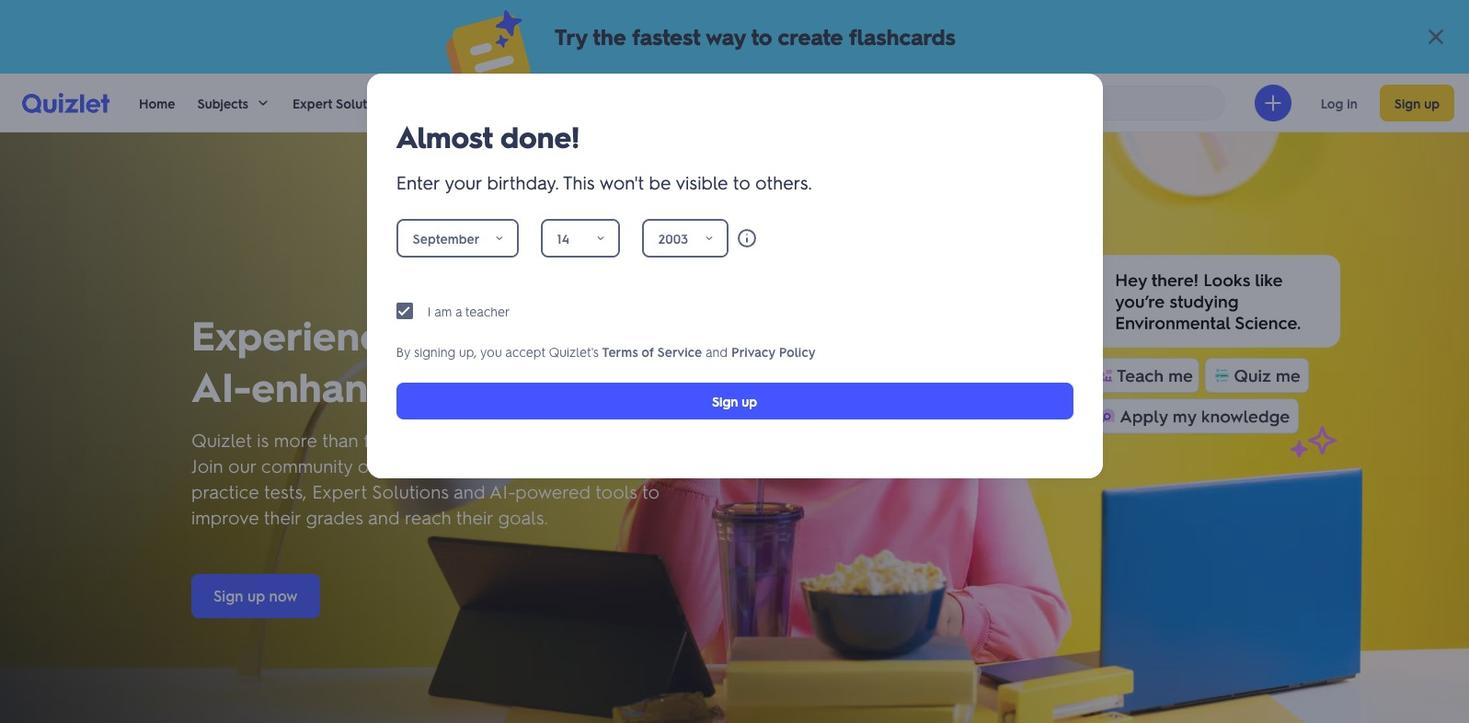 Task type: vqa. For each thing, say whether or not it's contained in the screenshot.
middle Sign
yes



Task type: describe. For each thing, give the bounding box(es) containing it.
platform.
[[610, 428, 686, 452]]

1 vertical spatial and
[[454, 479, 485, 503]]

0 vertical spatial solutions
[[336, 94, 392, 111]]

grades
[[306, 505, 363, 529]]

you
[[480, 343, 502, 360]]

powered
[[515, 479, 591, 503]]

using
[[549, 454, 593, 477]]

almost
[[396, 117, 493, 155]]

2 quizlet image from the top
[[22, 93, 109, 113]]

enter your birthday. this won't be visible to others.
[[396, 170, 812, 194]]

way
[[706, 22, 746, 51]]

new
[[449, 308, 525, 361]]

teacher
[[465, 303, 510, 319]]

than
[[322, 428, 359, 452]]

now
[[269, 586, 298, 605]]

accept
[[505, 343, 546, 360]]

1 horizontal spatial a
[[455, 303, 462, 319]]

of inside "experience a new era of ai-enhanced learning"
[[607, 308, 646, 361]]

experience
[[191, 308, 405, 361]]

policy
[[779, 343, 816, 360]]

a inside "experience a new era of ai-enhanced learning"
[[415, 308, 438, 361]]

flashcards
[[849, 22, 956, 51]]

sign for rightmost sign up button
[[1395, 94, 1421, 111]]

service
[[657, 343, 702, 360]]

1 horizontal spatial the
[[593, 22, 626, 51]]

i
[[427, 303, 431, 319]]

by signing up, you accept quizlet's terms of service and privacy policy
[[396, 343, 816, 360]]

home link
[[139, 74, 175, 132]]

experience a new era of ai-enhanced learning main content
[[0, 132, 1469, 723]]

quizlet's
[[549, 343, 599, 360]]

enter
[[396, 170, 440, 194]]

era
[[536, 308, 597, 361]]

join
[[191, 454, 223, 477]]

privacy
[[731, 343, 775, 360]]

learners
[[477, 454, 544, 477]]

300
[[380, 454, 412, 477]]

in
[[1347, 94, 1358, 111]]

of right "terms"
[[641, 343, 654, 360]]

your
[[445, 170, 482, 194]]

2 horizontal spatial to
[[751, 22, 772, 51]]

privacy policy link
[[731, 342, 816, 361]]

0 horizontal spatial and
[[368, 505, 400, 529]]

experience a new era of ai-enhanced learning
[[191, 308, 646, 412]]

million
[[417, 454, 472, 477]]

signing
[[414, 343, 456, 360]]

by
[[396, 343, 410, 360]]

almost done!
[[396, 117, 580, 155]]

to inside quizlet is more than flashcards: it's the #1 learning platform. join our community of 300 million learners using quizlet's practice tests, expert solutions and ai-powered tools to improve their grades and reach their goals.
[[642, 479, 660, 503]]

1 their from the left
[[264, 505, 301, 529]]

this
[[563, 170, 595, 194]]

birthday.
[[487, 170, 559, 194]]

2 their from the left
[[456, 505, 493, 529]]

home
[[139, 94, 175, 111]]

goals.
[[498, 505, 548, 529]]

tests,
[[264, 479, 307, 503]]

info image
[[736, 227, 758, 249]]

our
[[228, 454, 256, 477]]



Task type: locate. For each thing, give the bounding box(es) containing it.
learning
[[449, 360, 606, 412], [537, 428, 605, 452]]

sign up
[[1395, 94, 1440, 111], [712, 393, 757, 410]]

community
[[261, 454, 353, 477]]

quizlet is more than flashcards: it's the #1 learning platform. join our community of 300 million learners using quizlet's practice tests, expert solutions and ai-powered tools to improve their grades and reach their goals.
[[191, 428, 686, 529]]

the inside quizlet is more than flashcards: it's the #1 learning platform. join our community of 300 million learners using quizlet's practice tests, expert solutions and ai-powered tools to improve their grades and reach their goals.
[[483, 428, 510, 452]]

sign for sign up now button in the bottom left of the page
[[213, 586, 243, 605]]

it's
[[457, 428, 479, 452]]

quizlet
[[191, 428, 252, 452]]

0 horizontal spatial the
[[483, 428, 510, 452]]

2 vertical spatial up
[[247, 586, 265, 605]]

1 vertical spatial sign
[[712, 393, 738, 410]]

i am a teacher
[[427, 303, 510, 319]]

sign up now
[[213, 586, 298, 605]]

0 horizontal spatial up
[[247, 586, 265, 605]]

expert solutions
[[293, 94, 392, 111]]

and left the privacy
[[706, 343, 728, 360]]

sign left now
[[213, 586, 243, 605]]

log
[[1321, 94, 1344, 111]]

the left #1
[[483, 428, 510, 452]]

2 vertical spatial to
[[642, 479, 660, 503]]

ai- up quizlet
[[191, 360, 251, 412]]

sign up button right in
[[1380, 84, 1455, 121]]

reach
[[405, 505, 451, 529]]

and down million
[[454, 479, 485, 503]]

practice
[[191, 479, 259, 503]]

a right 'am'
[[455, 303, 462, 319]]

try the fastest way to create flashcards
[[555, 22, 956, 51]]

up,
[[459, 343, 477, 360]]

up down dismiss image
[[1424, 94, 1440, 111]]

to right way
[[751, 22, 772, 51]]

done!
[[500, 117, 580, 155]]

1 horizontal spatial sign up
[[1395, 94, 1440, 111]]

the right 'try'
[[593, 22, 626, 51]]

sign up button
[[1380, 84, 1455, 121], [396, 383, 1073, 420]]

a
[[455, 303, 462, 319], [415, 308, 438, 361]]

None search field
[[432, 85, 1225, 120]]

to right visible
[[733, 170, 750, 194]]

to
[[751, 22, 772, 51], [733, 170, 750, 194], [642, 479, 660, 503]]

sign down the privacy
[[712, 393, 738, 410]]

tools
[[595, 479, 637, 503]]

is
[[257, 428, 269, 452]]

try
[[555, 22, 587, 51]]

1 vertical spatial to
[[733, 170, 750, 194]]

learning inside quizlet is more than flashcards: it's the #1 learning platform. join our community of 300 million learners using quizlet's practice tests, expert solutions and ai-powered tools to improve their grades and reach their goals.
[[537, 428, 605, 452]]

1 horizontal spatial and
[[454, 479, 485, 503]]

expert
[[293, 94, 332, 111], [312, 479, 367, 503]]

0 vertical spatial up
[[1424, 94, 1440, 111]]

am
[[434, 303, 452, 319]]

1 vertical spatial expert
[[312, 479, 367, 503]]

quizlet image
[[22, 92, 109, 113], [22, 93, 109, 113]]

1 horizontal spatial ai-
[[489, 479, 515, 503]]

1 horizontal spatial their
[[456, 505, 493, 529]]

0 horizontal spatial sign up
[[712, 393, 757, 410]]

sign up for the bottommost sign up button
[[712, 393, 757, 410]]

solutions
[[336, 94, 392, 111], [372, 479, 449, 503]]

sign
[[1395, 94, 1421, 111], [712, 393, 738, 410], [213, 586, 243, 605]]

sign up down the privacy
[[712, 393, 757, 410]]

log in
[[1321, 94, 1358, 111]]

0 horizontal spatial sign up button
[[396, 383, 1073, 420]]

their
[[264, 505, 301, 529], [456, 505, 493, 529]]

fastest
[[632, 22, 700, 51]]

a right by at top
[[415, 308, 438, 361]]

sign up now button
[[191, 574, 320, 618]]

2 horizontal spatial and
[[706, 343, 728, 360]]

1 vertical spatial learning
[[537, 428, 605, 452]]

sign inside button
[[213, 586, 243, 605]]

ai-
[[191, 360, 251, 412], [489, 479, 515, 503]]

1 vertical spatial sign up button
[[396, 383, 1073, 420]]

0 horizontal spatial ai-
[[191, 360, 251, 412]]

ai- inside "experience a new era of ai-enhanced learning"
[[191, 360, 251, 412]]

2 horizontal spatial sign
[[1395, 94, 1421, 111]]

their right reach
[[456, 505, 493, 529]]

0 vertical spatial to
[[751, 22, 772, 51]]

up inside button
[[247, 586, 265, 605]]

up left now
[[247, 586, 265, 605]]

1 vertical spatial ai-
[[489, 479, 515, 503]]

flashcards:
[[363, 428, 452, 452]]

0 vertical spatial sign up
[[1395, 94, 1440, 111]]

the
[[593, 22, 626, 51], [483, 428, 510, 452]]

1 vertical spatial the
[[483, 428, 510, 452]]

expert inside quizlet is more than flashcards: it's the #1 learning platform. join our community of 300 million learners using quizlet's practice tests, expert solutions and ai-powered tools to improve their grades and reach their goals.
[[312, 479, 367, 503]]

improve
[[191, 505, 259, 529]]

1 vertical spatial sign up
[[712, 393, 757, 410]]

up
[[1424, 94, 1440, 111], [742, 393, 757, 410], [247, 586, 265, 605]]

0 vertical spatial learning
[[449, 360, 606, 412]]

expert solutions link
[[293, 74, 392, 132]]

#1
[[515, 428, 532, 452]]

learning up #1
[[449, 360, 606, 412]]

1 quizlet image from the top
[[22, 92, 109, 113]]

terms of service link
[[602, 342, 702, 361]]

and
[[706, 343, 728, 360], [454, 479, 485, 503], [368, 505, 400, 529]]

0 vertical spatial sign up button
[[1380, 84, 1455, 121]]

sign for the bottommost sign up button
[[712, 393, 738, 410]]

0 vertical spatial ai-
[[191, 360, 251, 412]]

learning inside "experience a new era of ai-enhanced learning"
[[449, 360, 606, 412]]

0 vertical spatial sign
[[1395, 94, 1421, 111]]

0 vertical spatial expert
[[293, 94, 332, 111]]

0 horizontal spatial sign
[[213, 586, 243, 605]]

0 vertical spatial the
[[593, 22, 626, 51]]

terms
[[602, 343, 638, 360]]

0 horizontal spatial a
[[415, 308, 438, 361]]

quizlet's
[[598, 454, 670, 477]]

won't
[[600, 170, 644, 194]]

0 horizontal spatial their
[[264, 505, 301, 529]]

dismiss image
[[1425, 26, 1447, 48]]

1 horizontal spatial sign
[[712, 393, 738, 410]]

solutions inside quizlet is more than flashcards: it's the #1 learning platform. join our community of 300 million learners using quizlet's practice tests, expert solutions and ai-powered tools to improve their grades and reach their goals.
[[372, 479, 449, 503]]

0 vertical spatial and
[[706, 343, 728, 360]]

log in button
[[1306, 84, 1372, 121]]

their down tests,
[[264, 505, 301, 529]]

and left reach
[[368, 505, 400, 529]]

sign up right in
[[1395, 94, 1440, 111]]

2 vertical spatial sign
[[213, 586, 243, 605]]

1 vertical spatial up
[[742, 393, 757, 410]]

0 horizontal spatial to
[[642, 479, 660, 503]]

visible
[[676, 170, 728, 194]]

1 horizontal spatial up
[[742, 393, 757, 410]]

of left service
[[607, 308, 646, 361]]

of
[[607, 308, 646, 361], [641, 343, 654, 360], [358, 454, 375, 477]]

up down the privacy
[[742, 393, 757, 410]]

ai- inside quizlet is more than flashcards: it's the #1 learning platform. join our community of 300 million learners using quizlet's practice tests, expert solutions and ai-powered tools to improve their grades and reach their goals.
[[489, 479, 515, 503]]

2 vertical spatial and
[[368, 505, 400, 529]]

others.
[[755, 170, 812, 194]]

1 horizontal spatial sign up button
[[1380, 84, 1455, 121]]

2 horizontal spatial up
[[1424, 94, 1440, 111]]

1 vertical spatial solutions
[[372, 479, 449, 503]]

sign up button down the privacy
[[396, 383, 1073, 420]]

enhanced
[[251, 360, 438, 412]]

sign up for rightmost sign up button
[[1395, 94, 1440, 111]]

sign right in
[[1395, 94, 1421, 111]]

1 horizontal spatial to
[[733, 170, 750, 194]]

to down quizlet's
[[642, 479, 660, 503]]

more
[[274, 428, 317, 452]]

create
[[778, 22, 843, 51]]

ai- down 'learners'
[[489, 479, 515, 503]]

learning up using
[[537, 428, 605, 452]]

of left 300
[[358, 454, 375, 477]]

be
[[649, 170, 671, 194]]

of inside quizlet is more than flashcards: it's the #1 learning platform. join our community of 300 million learners using quizlet's practice tests, expert solutions and ai-powered tools to improve their grades and reach their goals.
[[358, 454, 375, 477]]



